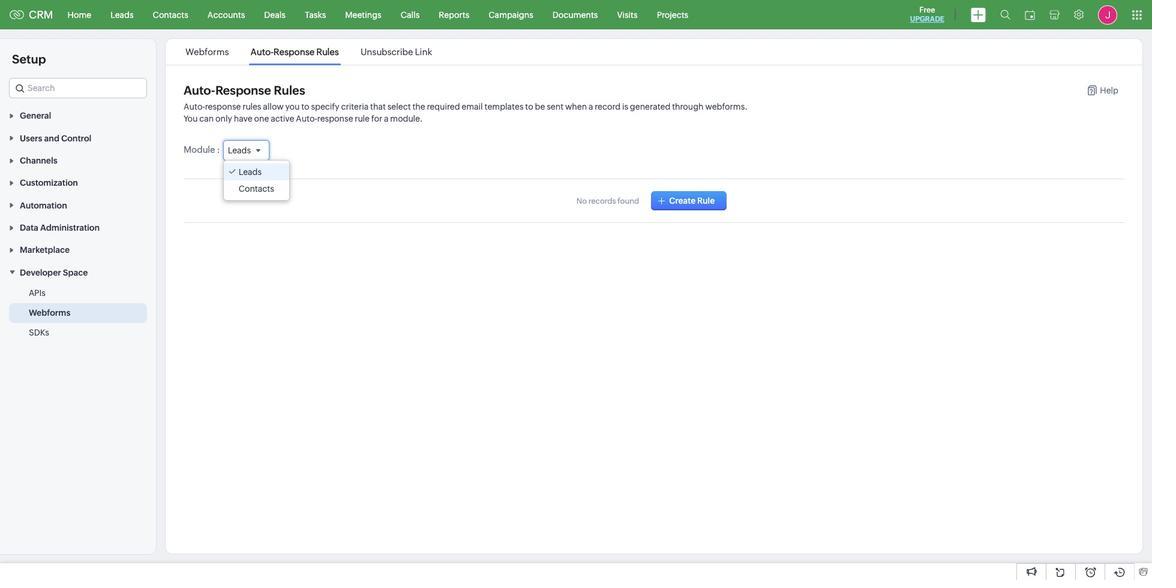 Task type: describe. For each thing, give the bounding box(es) containing it.
webforms link inside developer space region
[[29, 307, 70, 319]]

create rule
[[669, 196, 715, 206]]

marketplace button
[[0, 239, 156, 261]]

administration
[[40, 223, 100, 233]]

automation
[[20, 201, 67, 210]]

can
[[199, 114, 214, 124]]

webforms.
[[705, 102, 748, 112]]

templates
[[485, 102, 524, 112]]

the
[[413, 102, 425, 112]]

data
[[20, 223, 38, 233]]

meetings link
[[336, 0, 391, 29]]

email
[[462, 102, 483, 112]]

records
[[589, 197, 616, 206]]

calls
[[401, 10, 420, 20]]

leads for leads field
[[228, 146, 251, 155]]

profile image
[[1098, 5, 1117, 24]]

automation button
[[0, 194, 156, 216]]

auto-response rules inside list
[[251, 47, 339, 57]]

reports
[[439, 10, 469, 20]]

rules
[[243, 102, 261, 112]]

1 vertical spatial rules
[[274, 83, 305, 97]]

1 vertical spatial auto-response rules
[[184, 83, 305, 97]]

auto-response rules allow you to specify criteria that select the required email templates to be sent when a record is generated through webforms. you can only have one active auto-response rule for a module.
[[184, 102, 748, 124]]

customization
[[20, 178, 78, 188]]

visits
[[617, 10, 638, 20]]

select
[[388, 102, 411, 112]]

rules inside list
[[316, 47, 339, 57]]

calendar image
[[1025, 10, 1035, 20]]

control
[[61, 134, 91, 143]]

deals link
[[255, 0, 295, 29]]

data administration
[[20, 223, 100, 233]]

channels
[[20, 156, 57, 166]]

users and control
[[20, 134, 91, 143]]

webforms inside developer space region
[[29, 308, 70, 318]]

0 vertical spatial a
[[589, 102, 593, 112]]

users and control button
[[0, 127, 156, 149]]

data administration button
[[0, 216, 156, 239]]

accounts link
[[198, 0, 255, 29]]

campaigns link
[[479, 0, 543, 29]]

visits link
[[608, 0, 647, 29]]

unsubscribe
[[361, 47, 413, 57]]

when
[[565, 102, 587, 112]]

deals
[[264, 10, 286, 20]]

0 horizontal spatial response
[[205, 102, 241, 112]]

meetings
[[345, 10, 382, 20]]

link
[[415, 47, 432, 57]]

Leads field
[[223, 140, 270, 161]]

1 vertical spatial a
[[384, 114, 389, 124]]

customization button
[[0, 172, 156, 194]]

have
[[234, 114, 253, 124]]

no
[[577, 197, 587, 206]]

crm
[[29, 8, 53, 21]]

general button
[[0, 104, 156, 127]]

list containing webforms
[[175, 39, 443, 65]]

setup
[[12, 52, 46, 66]]

developer space region
[[0, 284, 156, 343]]

sdks link
[[29, 327, 49, 339]]

auto- down the deals
[[251, 47, 274, 57]]

unsubscribe link link
[[359, 47, 434, 57]]

leads link
[[101, 0, 143, 29]]

for
[[371, 114, 382, 124]]

1 horizontal spatial response
[[317, 114, 353, 124]]

apis
[[29, 289, 46, 298]]

specify
[[311, 102, 339, 112]]

home
[[68, 10, 91, 20]]

projects link
[[647, 0, 698, 29]]

reports link
[[429, 0, 479, 29]]

free
[[920, 5, 935, 14]]

sdks
[[29, 328, 49, 338]]

required
[[427, 102, 460, 112]]

module
[[184, 144, 215, 155]]

help
[[1100, 86, 1119, 95]]

and
[[44, 134, 59, 143]]

:
[[217, 144, 220, 155]]

create menu image
[[971, 8, 986, 22]]

create
[[669, 196, 696, 206]]



Task type: locate. For each thing, give the bounding box(es) containing it.
Search text field
[[10, 79, 146, 98]]

module :
[[184, 144, 220, 155]]

crm link
[[10, 8, 53, 21]]

0 vertical spatial response
[[274, 47, 315, 57]]

auto-response rules down the deals
[[251, 47, 339, 57]]

space
[[63, 268, 88, 278]]

leads inside field
[[228, 146, 251, 155]]

0 horizontal spatial to
[[301, 102, 309, 112]]

tree containing leads
[[224, 161, 289, 201]]

is
[[622, 102, 628, 112]]

search image
[[1000, 10, 1011, 20]]

1 vertical spatial contacts
[[239, 184, 274, 194]]

record
[[595, 102, 621, 112]]

marketplace
[[20, 246, 70, 255]]

tasks
[[305, 10, 326, 20]]

auto-
[[251, 47, 274, 57], [184, 83, 215, 97], [184, 102, 205, 112], [296, 114, 317, 124]]

leads
[[111, 10, 134, 20], [228, 146, 251, 155], [239, 168, 262, 177]]

contacts down leads field
[[239, 184, 274, 194]]

1 vertical spatial webforms
[[29, 308, 70, 318]]

response inside list
[[274, 47, 315, 57]]

documents
[[553, 10, 598, 20]]

create rule button
[[651, 192, 727, 211]]

auto- down you
[[296, 114, 317, 124]]

0 horizontal spatial webforms link
[[29, 307, 70, 319]]

to
[[301, 102, 309, 112], [525, 102, 533, 112]]

response down specify
[[317, 114, 353, 124]]

rule
[[355, 114, 370, 124]]

leads for "tree" containing leads
[[239, 168, 262, 177]]

list
[[175, 39, 443, 65]]

response
[[205, 102, 241, 112], [317, 114, 353, 124]]

search element
[[993, 0, 1018, 29]]

response
[[274, 47, 315, 57], [215, 83, 271, 97]]

webforms up the sdks link
[[29, 308, 70, 318]]

1 horizontal spatial rules
[[316, 47, 339, 57]]

1 vertical spatial leads
[[228, 146, 251, 155]]

0 vertical spatial rules
[[316, 47, 339, 57]]

0 vertical spatial auto-response rules
[[251, 47, 339, 57]]

0 horizontal spatial rules
[[274, 83, 305, 97]]

be
[[535, 102, 545, 112]]

to right you
[[301, 102, 309, 112]]

1 horizontal spatial webforms link
[[184, 47, 231, 57]]

through
[[672, 102, 704, 112]]

0 horizontal spatial response
[[215, 83, 271, 97]]

auto-response rules up the rules
[[184, 83, 305, 97]]

only
[[216, 114, 232, 124]]

0 vertical spatial webforms link
[[184, 47, 231, 57]]

campaigns
[[489, 10, 533, 20]]

response up the rules
[[215, 83, 271, 97]]

a
[[589, 102, 593, 112], [384, 114, 389, 124]]

contacts right the leads link
[[153, 10, 188, 20]]

leads inside "tree"
[[239, 168, 262, 177]]

auto-response rules
[[251, 47, 339, 57], [184, 83, 305, 97]]

users
[[20, 134, 42, 143]]

apis link
[[29, 287, 46, 299]]

auto- up can on the top of the page
[[184, 83, 215, 97]]

general
[[20, 111, 51, 121]]

0 vertical spatial contacts
[[153, 10, 188, 20]]

module.
[[390, 114, 423, 124]]

you
[[285, 102, 300, 112]]

1 horizontal spatial to
[[525, 102, 533, 112]]

to left be
[[525, 102, 533, 112]]

webforms down the accounts link
[[185, 47, 229, 57]]

allow
[[263, 102, 284, 112]]

contacts link
[[143, 0, 198, 29]]

calls link
[[391, 0, 429, 29]]

contacts
[[153, 10, 188, 20], [239, 184, 274, 194]]

developer space button
[[0, 261, 156, 284]]

auto- up you
[[184, 102, 205, 112]]

0 horizontal spatial a
[[384, 114, 389, 124]]

home link
[[58, 0, 101, 29]]

rules up you
[[274, 83, 305, 97]]

developer space
[[20, 268, 88, 278]]

0 vertical spatial webforms
[[185, 47, 229, 57]]

response down the deals
[[274, 47, 315, 57]]

developer
[[20, 268, 61, 278]]

contacts inside "tree"
[[239, 184, 274, 194]]

0 horizontal spatial webforms
[[29, 308, 70, 318]]

a right when
[[589, 102, 593, 112]]

leads down leads field
[[239, 168, 262, 177]]

leads right :
[[228, 146, 251, 155]]

no records found
[[577, 197, 639, 206]]

one
[[254, 114, 269, 124]]

create menu element
[[964, 0, 993, 29]]

0 vertical spatial leads
[[111, 10, 134, 20]]

auto-response rules link
[[249, 47, 341, 57]]

documents link
[[543, 0, 608, 29]]

0 vertical spatial response
[[205, 102, 241, 112]]

accounts
[[208, 10, 245, 20]]

a right for
[[384, 114, 389, 124]]

1 horizontal spatial webforms
[[185, 47, 229, 57]]

1 vertical spatial response
[[215, 83, 271, 97]]

found
[[618, 197, 639, 206]]

leads right home
[[111, 10, 134, 20]]

that
[[370, 102, 386, 112]]

webforms link up the sdks link
[[29, 307, 70, 319]]

1 horizontal spatial a
[[589, 102, 593, 112]]

tree
[[224, 161, 289, 201]]

channels button
[[0, 149, 156, 172]]

criteria
[[341, 102, 369, 112]]

rules
[[316, 47, 339, 57], [274, 83, 305, 97]]

0 horizontal spatial contacts
[[153, 10, 188, 20]]

webforms link down the accounts link
[[184, 47, 231, 57]]

1 horizontal spatial response
[[274, 47, 315, 57]]

leads for the leads link
[[111, 10, 134, 20]]

projects
[[657, 10, 689, 20]]

rules down tasks
[[316, 47, 339, 57]]

1 to from the left
[[301, 102, 309, 112]]

rule
[[697, 196, 715, 206]]

1 vertical spatial webforms link
[[29, 307, 70, 319]]

2 vertical spatial leads
[[239, 168, 262, 177]]

webforms link
[[184, 47, 231, 57], [29, 307, 70, 319]]

sent
[[547, 102, 564, 112]]

unsubscribe link
[[361, 47, 432, 57]]

generated
[[630, 102, 671, 112]]

free upgrade
[[910, 5, 945, 23]]

1 horizontal spatial contacts
[[239, 184, 274, 194]]

active
[[271, 114, 294, 124]]

upgrade
[[910, 15, 945, 23]]

2 to from the left
[[525, 102, 533, 112]]

None field
[[9, 78, 147, 98]]

response up 'only'
[[205, 102, 241, 112]]

tasks link
[[295, 0, 336, 29]]

profile element
[[1091, 0, 1125, 29]]

1 vertical spatial response
[[317, 114, 353, 124]]



Task type: vqa. For each thing, say whether or not it's contained in the screenshot.
found
yes



